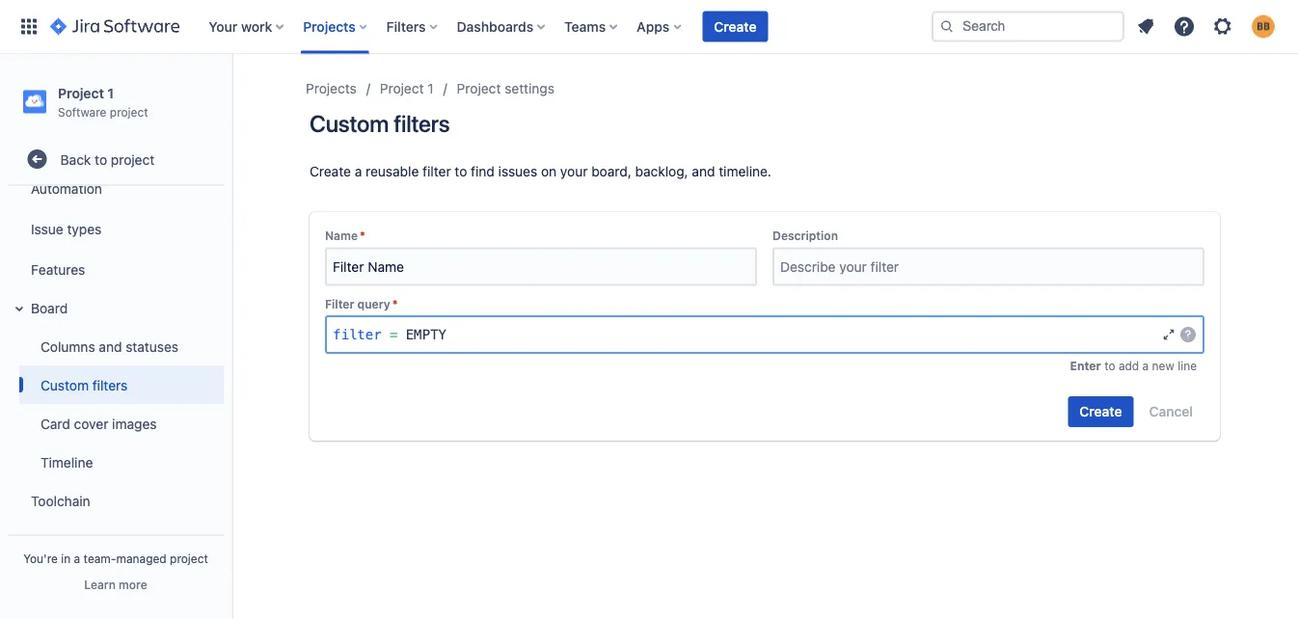 Task type: locate. For each thing, give the bounding box(es) containing it.
project inside project 1 software project
[[110, 105, 148, 119]]

search image
[[940, 19, 955, 34]]

filter
[[423, 164, 451, 179], [333, 327, 382, 343]]

1 horizontal spatial custom filters
[[310, 110, 450, 137]]

banner
[[0, 0, 1299, 54]]

to
[[95, 151, 107, 167], [455, 164, 467, 179], [1105, 359, 1116, 372]]

banner containing your work
[[0, 0, 1299, 54]]

group
[[4, 47, 224, 565]]

0 horizontal spatial a
[[74, 552, 80, 566]]

1 vertical spatial create button
[[1069, 397, 1134, 427]]

0 vertical spatial custom filters
[[310, 110, 450, 137]]

0 vertical spatial filter
[[423, 164, 451, 179]]

timeline.
[[719, 164, 772, 179]]

create left 'reusable'
[[310, 164, 351, 179]]

jira software image
[[50, 15, 180, 38], [50, 15, 180, 38]]

2 horizontal spatial to
[[1105, 359, 1116, 372]]

editor image
[[1162, 327, 1177, 343]]

project up automation link
[[111, 151, 155, 167]]

project right managed
[[170, 552, 208, 566]]

1 horizontal spatial 1
[[428, 81, 434, 97]]

and
[[692, 164, 716, 179], [99, 339, 122, 354]]

0 vertical spatial create button
[[703, 11, 769, 42]]

a left 'reusable'
[[355, 164, 362, 179]]

back to project
[[60, 151, 155, 167]]

0 vertical spatial a
[[355, 164, 362, 179]]

software
[[58, 105, 107, 119]]

0 vertical spatial projects
[[303, 18, 356, 34]]

name *
[[325, 229, 366, 243]]

create a reusable filter to find issues on your board, backlog, and timeline.
[[310, 164, 772, 179]]

0 vertical spatial apps
[[637, 18, 670, 34]]

custom down columns
[[41, 377, 89, 393]]

project down filters
[[380, 81, 424, 97]]

teams button
[[559, 11, 626, 42]]

1 vertical spatial create
[[310, 164, 351, 179]]

create button
[[703, 11, 769, 42], [1069, 397, 1134, 427]]

a right in on the left bottom of the page
[[74, 552, 80, 566]]

1 horizontal spatial filter
[[423, 164, 451, 179]]

2 vertical spatial a
[[74, 552, 80, 566]]

1 up back to project
[[107, 85, 114, 101]]

apps
[[637, 18, 670, 34], [31, 532, 63, 547]]

project left settings
[[457, 81, 501, 97]]

to for enter
[[1105, 359, 1116, 372]]

reusable
[[366, 164, 419, 179]]

project for project 1
[[380, 81, 424, 97]]

1 vertical spatial filter
[[333, 327, 382, 343]]

project inside 'project 1' link
[[380, 81, 424, 97]]

0 horizontal spatial and
[[99, 339, 122, 354]]

a right add
[[1143, 359, 1150, 372]]

0 vertical spatial *
[[360, 229, 366, 243]]

2 horizontal spatial create
[[1080, 404, 1123, 420]]

custom filters down 'project 1' link
[[310, 110, 450, 137]]

create button inside primary element
[[703, 11, 769, 42]]

filters
[[394, 110, 450, 137], [92, 377, 128, 393]]

to left add
[[1105, 359, 1116, 372]]

apps inside popup button
[[637, 18, 670, 34]]

create inside primary element
[[714, 18, 757, 34]]

create button right apps popup button
[[703, 11, 769, 42]]

custom
[[310, 110, 389, 137], [41, 377, 89, 393]]

0 horizontal spatial *
[[360, 229, 366, 243]]

and inside 'link'
[[99, 339, 122, 354]]

1 horizontal spatial project
[[380, 81, 424, 97]]

to right back
[[95, 151, 107, 167]]

0 horizontal spatial 1
[[107, 85, 114, 101]]

1 vertical spatial *
[[392, 297, 398, 311]]

projects for 'projects' link
[[306, 81, 357, 97]]

0 horizontal spatial to
[[95, 151, 107, 167]]

cover
[[74, 416, 108, 432]]

your work
[[209, 18, 272, 34]]

query
[[358, 297, 390, 311]]

card
[[41, 416, 70, 432]]

issue
[[31, 221, 63, 237]]

1 horizontal spatial a
[[355, 164, 362, 179]]

project
[[380, 81, 424, 97], [457, 81, 501, 97], [58, 85, 104, 101]]

0 horizontal spatial custom
[[41, 377, 89, 393]]

settings
[[505, 81, 555, 97]]

settings image
[[1212, 15, 1235, 38]]

1 inside project 1 software project
[[107, 85, 114, 101]]

1 horizontal spatial and
[[692, 164, 716, 179]]

expand image
[[8, 529, 31, 552]]

1 horizontal spatial apps
[[637, 18, 670, 34]]

1 horizontal spatial create
[[714, 18, 757, 34]]

projects for projects dropdown button
[[303, 18, 356, 34]]

projects
[[303, 18, 356, 34], [306, 81, 357, 97]]

create down the "enter"
[[1080, 404, 1123, 420]]

1 vertical spatial project
[[111, 151, 155, 167]]

projects up 'projects' link
[[303, 18, 356, 34]]

dashboards
[[457, 18, 534, 34]]

0 horizontal spatial filter
[[333, 327, 382, 343]]

sidebar navigation image
[[210, 77, 253, 116]]

0 vertical spatial filters
[[394, 110, 450, 137]]

learn more button
[[84, 577, 147, 593]]

apps up you're
[[31, 532, 63, 547]]

line
[[1178, 359, 1198, 372]]

*
[[360, 229, 366, 243], [392, 297, 398, 311]]

project inside back to project link
[[111, 151, 155, 167]]

apps button
[[631, 11, 689, 42]]

teams
[[565, 18, 606, 34]]

to left the find
[[455, 164, 467, 179]]

1 vertical spatial projects
[[306, 81, 357, 97]]

1 for project 1 software project
[[107, 85, 114, 101]]

create button down the "enter"
[[1069, 397, 1134, 427]]

1 horizontal spatial custom
[[310, 110, 389, 137]]

create for the right 'create' button
[[1080, 404, 1123, 420]]

0 vertical spatial and
[[692, 164, 716, 179]]

projects inside dropdown button
[[303, 18, 356, 34]]

1 horizontal spatial *
[[392, 297, 398, 311]]

1
[[428, 81, 434, 97], [107, 85, 114, 101]]

board button
[[8, 289, 224, 327]]

2 vertical spatial create
[[1080, 404, 1123, 420]]

expand image
[[8, 297, 31, 321]]

0 horizontal spatial create
[[310, 164, 351, 179]]

* right query
[[392, 297, 398, 311]]

and left timeline.
[[692, 164, 716, 179]]

a
[[355, 164, 362, 179], [1143, 359, 1150, 372], [74, 552, 80, 566]]

filter down filter query *
[[333, 327, 382, 343]]

0 vertical spatial custom
[[310, 110, 389, 137]]

* right name
[[360, 229, 366, 243]]

1 down filters popup button
[[428, 81, 434, 97]]

columns
[[41, 339, 95, 354]]

projects link
[[306, 77, 357, 100]]

project for project settings
[[457, 81, 501, 97]]

0 horizontal spatial project
[[58, 85, 104, 101]]

and down board "button"
[[99, 339, 122, 354]]

filters
[[387, 18, 426, 34]]

custom filters up cover at left bottom
[[41, 377, 128, 393]]

1 horizontal spatial filters
[[394, 110, 450, 137]]

filters down 'project 1' link
[[394, 110, 450, 137]]

project right software
[[110, 105, 148, 119]]

apps right teams "dropdown button" at the left
[[637, 18, 670, 34]]

project 1 software project
[[58, 85, 148, 119]]

filters button
[[381, 11, 445, 42]]

filter = empty
[[333, 327, 447, 343]]

1 vertical spatial apps
[[31, 532, 63, 547]]

issue types
[[31, 221, 102, 237]]

create right apps popup button
[[714, 18, 757, 34]]

0 vertical spatial project
[[110, 105, 148, 119]]

card cover images link
[[19, 405, 224, 443]]

1 horizontal spatial create button
[[1069, 397, 1134, 427]]

0 horizontal spatial custom filters
[[41, 377, 128, 393]]

0 horizontal spatial apps
[[31, 532, 63, 547]]

custom filters
[[310, 110, 450, 137], [41, 377, 128, 393]]

project
[[110, 105, 148, 119], [111, 151, 155, 167], [170, 552, 208, 566]]

board,
[[592, 164, 632, 179]]

project up software
[[58, 85, 104, 101]]

add
[[1119, 359, 1140, 372]]

0 horizontal spatial filters
[[92, 377, 128, 393]]

statuses
[[126, 339, 179, 354]]

apps button
[[8, 520, 224, 559]]

filters down columns and statuses
[[92, 377, 128, 393]]

filter right 'reusable'
[[423, 164, 451, 179]]

project inside project settings 'link'
[[457, 81, 501, 97]]

on
[[541, 164, 557, 179]]

2 horizontal spatial a
[[1143, 359, 1150, 372]]

0 vertical spatial create
[[714, 18, 757, 34]]

2 horizontal spatial project
[[457, 81, 501, 97]]

projects down projects dropdown button
[[306, 81, 357, 97]]

Name your filter field
[[327, 249, 756, 284]]

1 vertical spatial filters
[[92, 377, 128, 393]]

custom down 'projects' link
[[310, 110, 389, 137]]

create
[[714, 18, 757, 34], [310, 164, 351, 179], [1080, 404, 1123, 420]]

timeline link
[[19, 443, 224, 482]]

0 horizontal spatial create button
[[703, 11, 769, 42]]

1 vertical spatial and
[[99, 339, 122, 354]]



Task type: describe. For each thing, give the bounding box(es) containing it.
syntax help image
[[1181, 327, 1197, 343]]

dashboards button
[[451, 11, 553, 42]]

enter
[[1071, 359, 1102, 372]]

project inside project 1 software project
[[58, 85, 104, 101]]

empty
[[406, 327, 447, 343]]

help image
[[1173, 15, 1197, 38]]

more
[[119, 578, 147, 592]]

group containing automation
[[4, 47, 224, 565]]

types
[[67, 221, 102, 237]]

name
[[325, 229, 358, 243]]

automation
[[31, 180, 102, 196]]

JQL query field
[[327, 317, 1162, 352]]

project 1
[[380, 81, 434, 97]]

in
[[61, 552, 71, 566]]

back
[[60, 151, 91, 167]]

issue types link
[[8, 208, 224, 250]]

you're in a team-managed project
[[23, 552, 208, 566]]

your profile and settings image
[[1253, 15, 1276, 38]]

you're
[[23, 552, 58, 566]]

1 vertical spatial custom filters
[[41, 377, 128, 393]]

learn
[[84, 578, 116, 592]]

features
[[31, 261, 85, 277]]

managed
[[116, 552, 167, 566]]

features link
[[8, 250, 224, 289]]

filters inside group
[[92, 377, 128, 393]]

2 vertical spatial project
[[170, 552, 208, 566]]

issues
[[499, 164, 538, 179]]

your work button
[[203, 11, 292, 42]]

=
[[390, 327, 398, 343]]

backlog,
[[636, 164, 689, 179]]

card cover images
[[41, 416, 157, 432]]

images
[[112, 416, 157, 432]]

1 vertical spatial a
[[1143, 359, 1150, 372]]

columns and statuses
[[41, 339, 179, 354]]

apps inside button
[[31, 532, 63, 547]]

toolchain
[[31, 493, 90, 509]]

work
[[241, 18, 272, 34]]

notifications image
[[1135, 15, 1158, 38]]

Description field
[[775, 249, 1203, 284]]

find
[[471, 164, 495, 179]]

appswitcher icon image
[[17, 15, 41, 38]]

back to project link
[[8, 140, 224, 179]]

Search field
[[932, 11, 1125, 42]]

filter
[[325, 297, 355, 311]]

filter query *
[[325, 297, 398, 311]]

filter inside the jql query field
[[333, 327, 382, 343]]

1 for project 1
[[428, 81, 434, 97]]

projects button
[[297, 11, 375, 42]]

columns and statuses link
[[19, 327, 224, 366]]

learn more
[[84, 578, 147, 592]]

create for 'create' button within primary element
[[714, 18, 757, 34]]

primary element
[[12, 0, 932, 54]]

description
[[773, 229, 839, 243]]

enter to add a new line
[[1071, 359, 1198, 372]]

1 vertical spatial custom
[[41, 377, 89, 393]]

toolchain link
[[8, 482, 224, 520]]

your
[[209, 18, 238, 34]]

timeline
[[41, 454, 93, 470]]

project 1 link
[[380, 77, 434, 100]]

your
[[561, 164, 588, 179]]

automation link
[[8, 169, 224, 208]]

project settings
[[457, 81, 555, 97]]

project settings link
[[457, 77, 555, 100]]

team-
[[84, 552, 116, 566]]

1 horizontal spatial to
[[455, 164, 467, 179]]

to for back
[[95, 151, 107, 167]]

custom filters link
[[19, 366, 224, 405]]

new
[[1153, 359, 1175, 372]]

board
[[31, 300, 68, 316]]



Task type: vqa. For each thing, say whether or not it's contained in the screenshot.
top filters
yes



